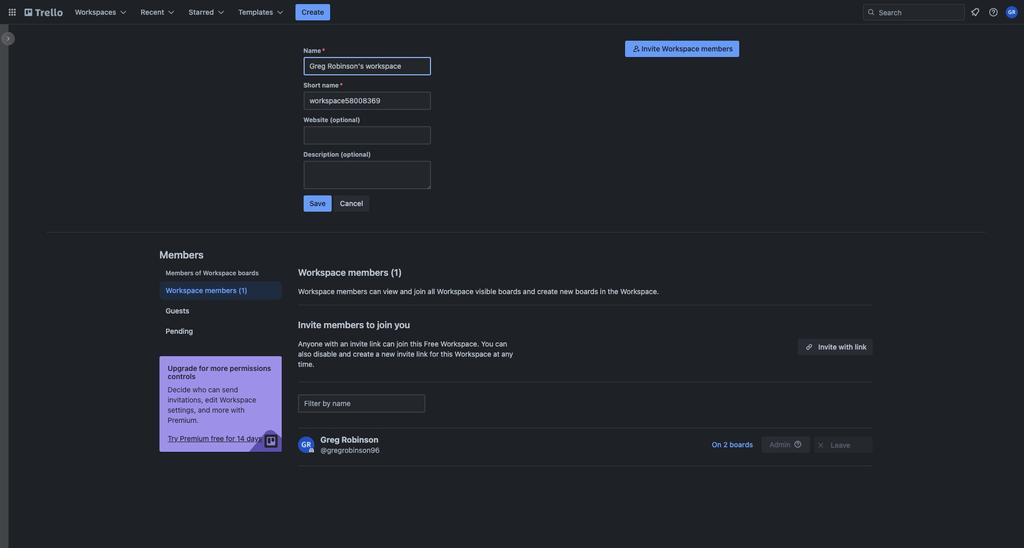 Task type: vqa. For each thing, say whether or not it's contained in the screenshot.
On-
no



Task type: describe. For each thing, give the bounding box(es) containing it.
greg
[[320, 436, 340, 445]]

name *
[[303, 47, 325, 55]]

can down you
[[383, 340, 395, 349]]

of
[[195, 270, 201, 277]]

cancel
[[340, 199, 363, 208]]

with for invite
[[839, 343, 853, 352]]

can left view
[[369, 287, 381, 296]]

edit
[[205, 396, 218, 405]]

leave
[[831, 441, 850, 450]]

free
[[211, 435, 224, 443]]

disable
[[313, 350, 337, 359]]

primary element
[[0, 0, 1024, 24]]

this member is an admin of this workspace. image
[[309, 449, 314, 453]]

description
[[303, 151, 339, 158]]

settings,
[[168, 406, 196, 415]]

guests link
[[159, 302, 282, 320]]

invite for invite members to join you
[[298, 320, 322, 331]]

)
[[398, 268, 402, 278]]

on
[[712, 441, 722, 449]]

for inside upgrade for more permissions controls decide who can send invitations, edit workspace settings, and more with premium.
[[199, 364, 209, 373]]

cancel button
[[334, 196, 369, 212]]

leave link
[[814, 437, 873, 453]]

recent button
[[135, 4, 181, 20]]

2
[[723, 441, 728, 449]]

you
[[394, 320, 410, 331]]

name
[[303, 47, 321, 55]]

invitations,
[[168, 396, 203, 405]]

on 2 boards link
[[707, 437, 758, 453]]

0 notifications image
[[969, 6, 981, 18]]

templates button
[[232, 4, 289, 20]]

boards right visible
[[498, 287, 521, 296]]

upgrade
[[168, 364, 197, 373]]

1 horizontal spatial link
[[416, 350, 428, 359]]

and inside anyone with an invite link can join this free workspace. you can also disable and create a new invite link for this workspace at any time.
[[339, 350, 351, 359]]

workspace inside button
[[662, 44, 699, 53]]

invite for invite with link
[[818, 343, 837, 352]]

send
[[222, 386, 238, 394]]

premium.
[[168, 416, 199, 425]]

(
[[391, 268, 394, 278]]

0 vertical spatial invite
[[350, 340, 368, 349]]

Search field
[[875, 5, 965, 20]]

back to home image
[[24, 4, 63, 20]]

members for members
[[159, 249, 204, 261]]

0 horizontal spatial *
[[322, 47, 325, 55]]

permissions
[[230, 364, 271, 373]]

create button
[[296, 4, 330, 20]]

for inside anyone with an invite link can join this free workspace. you can also disable and create a new invite link for this workspace at any time.
[[430, 350, 439, 359]]

save button
[[303, 196, 332, 212]]

sm image for "invite workspace members" button
[[631, 44, 642, 54]]

(optional) for website (optional)
[[330, 116, 360, 124]]

anyone
[[298, 340, 323, 349]]

visible
[[475, 287, 496, 296]]

at
[[493, 350, 500, 359]]

all
[[428, 287, 435, 296]]

boards up "(1)"
[[238, 270, 259, 277]]

workspace. inside anyone with an invite link can join this free workspace. you can also disable and create a new invite link for this workspace at any time.
[[441, 340, 479, 349]]

workspaces button
[[69, 4, 133, 20]]

any
[[502, 350, 513, 359]]

in
[[600, 287, 606, 296]]

(1)
[[238, 286, 247, 295]]

view
[[383, 287, 398, 296]]

try
[[168, 435, 178, 443]]

an
[[340, 340, 348, 349]]

invite with link button
[[798, 339, 873, 356]]

0 horizontal spatial join
[[377, 320, 392, 331]]

search image
[[867, 8, 875, 16]]

starred button
[[183, 4, 230, 20]]

invite for invite workspace members
[[642, 44, 660, 53]]

free
[[424, 340, 439, 349]]

with for anyone
[[325, 340, 338, 349]]

1
[[394, 268, 398, 278]]

sm image for leave link
[[816, 441, 826, 451]]

members inside button
[[701, 44, 733, 53]]

with inside upgrade for more permissions controls decide who can send invitations, edit workspace settings, and more with premium.
[[231, 406, 245, 415]]

boards right 2
[[730, 441, 753, 449]]

boards left in on the right bottom of page
[[575, 287, 598, 296]]

and right view
[[400, 287, 412, 296]]

website
[[303, 116, 328, 124]]

0 vertical spatial workspace members
[[298, 268, 388, 278]]

on 2 boards
[[712, 441, 753, 449]]

0 horizontal spatial link
[[370, 340, 381, 349]]



Task type: locate. For each thing, give the bounding box(es) containing it.
workspace. right the
[[620, 287, 659, 296]]

for right upgrade
[[199, 364, 209, 373]]

new inside anyone with an invite link can join this free workspace. you can also disable and create a new invite link for this workspace at any time.
[[382, 350, 395, 359]]

0 vertical spatial sm image
[[631, 44, 642, 54]]

2 horizontal spatial link
[[855, 343, 867, 352]]

can up edit
[[208, 386, 220, 394]]

new left in on the right bottom of page
[[560, 287, 573, 296]]

0 horizontal spatial create
[[353, 350, 374, 359]]

None text field
[[303, 92, 431, 110]]

starred
[[189, 8, 214, 16]]

(optional) right description
[[341, 151, 371, 158]]

0 vertical spatial *
[[322, 47, 325, 55]]

0 horizontal spatial invite
[[298, 320, 322, 331]]

1 horizontal spatial sm image
[[816, 441, 826, 451]]

join left all
[[414, 287, 426, 296]]

0 horizontal spatial for
[[199, 364, 209, 373]]

1 vertical spatial workspace members
[[166, 286, 237, 295]]

open information menu image
[[988, 7, 999, 17]]

and
[[400, 287, 412, 296], [523, 287, 535, 296], [339, 350, 351, 359], [198, 406, 210, 415]]

for inside the "try premium free for 14 days" button
[[226, 435, 235, 443]]

1 vertical spatial workspace.
[[441, 340, 479, 349]]

pending
[[166, 327, 193, 336]]

you
[[481, 340, 493, 349]]

link
[[370, 340, 381, 349], [855, 343, 867, 352], [416, 350, 428, 359]]

and down the an
[[339, 350, 351, 359]]

0 horizontal spatial sm image
[[631, 44, 642, 54]]

this left the free
[[410, 340, 422, 349]]

2 horizontal spatial with
[[839, 343, 853, 352]]

for down the free
[[430, 350, 439, 359]]

members of workspace boards
[[166, 270, 259, 277]]

admin
[[770, 441, 790, 449]]

1 vertical spatial new
[[382, 350, 395, 359]]

for
[[430, 350, 439, 359], [199, 364, 209, 373], [226, 435, 235, 443]]

invite right the an
[[350, 340, 368, 349]]

description (optional)
[[303, 151, 371, 158]]

2 vertical spatial invite
[[818, 343, 837, 352]]

0 horizontal spatial this
[[410, 340, 422, 349]]

new
[[560, 287, 573, 296], [382, 350, 395, 359]]

1 vertical spatial invite
[[397, 350, 415, 359]]

0 vertical spatial (optional)
[[330, 116, 360, 124]]

create inside anyone with an invite link can join this free workspace. you can also disable and create a new invite link for this workspace at any time.
[[353, 350, 374, 359]]

for left 14
[[226, 435, 235, 443]]

with inside anyone with an invite link can join this free workspace. you can also disable and create a new invite link for this workspace at any time.
[[325, 340, 338, 349]]

members
[[159, 249, 204, 261], [166, 270, 194, 277]]

2 horizontal spatial for
[[430, 350, 439, 359]]

link inside button
[[855, 343, 867, 352]]

0 vertical spatial more
[[210, 364, 228, 373]]

workspace inside upgrade for more permissions controls decide who can send invitations, edit workspace settings, and more with premium.
[[220, 396, 256, 405]]

days
[[247, 435, 262, 443]]

0 vertical spatial create
[[537, 287, 558, 296]]

more up send
[[210, 364, 228, 373]]

1 vertical spatial sm image
[[816, 441, 826, 451]]

1 horizontal spatial *
[[340, 82, 343, 89]]

create
[[302, 8, 324, 16]]

a
[[376, 350, 380, 359]]

greg robinson (gregrobinson96) image
[[1006, 6, 1018, 18]]

invite right a
[[397, 350, 415, 359]]

(optional) for description (optional)
[[341, 151, 371, 158]]

1 vertical spatial (optional)
[[341, 151, 371, 158]]

can
[[369, 287, 381, 296], [383, 340, 395, 349], [495, 340, 507, 349], [208, 386, 220, 394]]

members for members of workspace boards
[[166, 270, 194, 277]]

1 horizontal spatial new
[[560, 287, 573, 296]]

1 vertical spatial members
[[166, 270, 194, 277]]

0 vertical spatial invite
[[642, 44, 660, 53]]

2 vertical spatial join
[[397, 340, 408, 349]]

members
[[701, 44, 733, 53], [348, 268, 388, 278], [205, 286, 237, 295], [337, 287, 367, 296], [324, 320, 364, 331]]

short name *
[[303, 82, 343, 89]]

sm image inside leave link
[[816, 441, 826, 451]]

short
[[303, 82, 320, 89]]

try premium free for 14 days
[[168, 435, 262, 443]]

workspace members
[[298, 268, 388, 278], [166, 286, 237, 295]]

name
[[322, 82, 339, 89]]

can inside upgrade for more permissions controls decide who can send invitations, edit workspace settings, and more with premium.
[[208, 386, 220, 394]]

0 vertical spatial members
[[159, 249, 204, 261]]

None text field
[[303, 57, 431, 75], [303, 126, 431, 145], [303, 161, 431, 190], [303, 57, 431, 75], [303, 126, 431, 145], [303, 161, 431, 190]]

1 horizontal spatial invite
[[397, 350, 415, 359]]

1 vertical spatial more
[[212, 406, 229, 415]]

invite
[[350, 340, 368, 349], [397, 350, 415, 359]]

1 horizontal spatial join
[[397, 340, 408, 349]]

members left of
[[166, 270, 194, 277]]

1 horizontal spatial workspace.
[[620, 287, 659, 296]]

join right the 'to'
[[377, 320, 392, 331]]

invite workspace members
[[642, 44, 733, 53]]

recent
[[141, 8, 164, 16]]

decide
[[168, 386, 191, 394]]

more down edit
[[212, 406, 229, 415]]

1 vertical spatial *
[[340, 82, 343, 89]]

and right visible
[[523, 287, 535, 296]]

sm image inside "invite workspace members" button
[[631, 44, 642, 54]]

this left at
[[441, 350, 453, 359]]

(optional)
[[330, 116, 360, 124], [341, 151, 371, 158]]

workspace.
[[620, 287, 659, 296], [441, 340, 479, 349]]

controls
[[168, 372, 196, 381]]

workspaces
[[75, 8, 116, 16]]

workspace members down of
[[166, 286, 237, 295]]

guests
[[166, 307, 189, 315]]

0 vertical spatial new
[[560, 287, 573, 296]]

workspace
[[662, 44, 699, 53], [298, 268, 346, 278], [203, 270, 236, 277], [166, 286, 203, 295], [298, 287, 335, 296], [437, 287, 474, 296], [455, 350, 491, 359], [220, 396, 256, 405]]

try premium free for 14 days button
[[168, 434, 262, 444]]

2 horizontal spatial join
[[414, 287, 426, 296]]

boards
[[238, 270, 259, 277], [498, 287, 521, 296], [575, 287, 598, 296], [730, 441, 753, 449]]

2 horizontal spatial invite
[[818, 343, 837, 352]]

anyone with an invite link can join this free workspace. you can also disable and create a new invite link for this workspace at any time.
[[298, 340, 513, 369]]

0 horizontal spatial workspace.
[[441, 340, 479, 349]]

1 vertical spatial for
[[199, 364, 209, 373]]

and down edit
[[198, 406, 210, 415]]

new right a
[[382, 350, 395, 359]]

organizationdetailform element
[[303, 47, 431, 216]]

invite with link
[[818, 343, 867, 352]]

Filter by name text field
[[298, 395, 425, 413]]

1 horizontal spatial for
[[226, 435, 235, 443]]

join down you
[[397, 340, 408, 349]]

sm image
[[631, 44, 642, 54], [816, 441, 826, 451]]

robinson
[[342, 436, 378, 445]]

time.
[[298, 360, 314, 369]]

this
[[410, 340, 422, 349], [441, 350, 453, 359]]

(optional) right website
[[330, 116, 360, 124]]

invite workspace members button
[[625, 41, 739, 57]]

templates
[[238, 8, 273, 16]]

premium
[[180, 435, 209, 443]]

website (optional)
[[303, 116, 360, 124]]

0 vertical spatial workspace.
[[620, 287, 659, 296]]

workspace. left you in the bottom of the page
[[441, 340, 479, 349]]

invite members to join you
[[298, 320, 410, 331]]

1 horizontal spatial with
[[325, 340, 338, 349]]

workspace members can view and join all workspace visible boards and create new boards in the workspace.
[[298, 287, 659, 296]]

2 vertical spatial for
[[226, 435, 235, 443]]

0 vertical spatial this
[[410, 340, 422, 349]]

the
[[608, 287, 618, 296]]

who
[[193, 386, 206, 394]]

join inside anyone with an invite link can join this free workspace. you can also disable and create a new invite link for this workspace at any time.
[[397, 340, 408, 349]]

1 vertical spatial join
[[377, 320, 392, 331]]

create
[[537, 287, 558, 296], [353, 350, 374, 359]]

upgrade for more permissions controls decide who can send invitations, edit workspace settings, and more with premium.
[[168, 364, 271, 425]]

and inside upgrade for more permissions controls decide who can send invitations, edit workspace settings, and more with premium.
[[198, 406, 210, 415]]

0 horizontal spatial with
[[231, 406, 245, 415]]

1 horizontal spatial this
[[441, 350, 453, 359]]

with inside invite with link button
[[839, 343, 853, 352]]

admin button
[[762, 437, 810, 453]]

workspace inside anyone with an invite link can join this free workspace. you can also disable and create a new invite link for this workspace at any time.
[[455, 350, 491, 359]]

0 vertical spatial join
[[414, 287, 426, 296]]

14
[[237, 435, 245, 443]]

pending link
[[159, 323, 282, 341]]

( 1 )
[[391, 268, 402, 278]]

also
[[298, 350, 311, 359]]

0 vertical spatial for
[[430, 350, 439, 359]]

to
[[366, 320, 375, 331]]

1 horizontal spatial create
[[537, 287, 558, 296]]

1 vertical spatial create
[[353, 350, 374, 359]]

members up of
[[159, 249, 204, 261]]

1 vertical spatial this
[[441, 350, 453, 359]]

with
[[325, 340, 338, 349], [839, 343, 853, 352], [231, 406, 245, 415]]

1 vertical spatial invite
[[298, 320, 322, 331]]

1 horizontal spatial invite
[[642, 44, 660, 53]]

0 horizontal spatial invite
[[350, 340, 368, 349]]

workspace members left ( at the left of the page
[[298, 268, 388, 278]]

can up at
[[495, 340, 507, 349]]

1 horizontal spatial workspace members
[[298, 268, 388, 278]]

join
[[414, 287, 426, 296], [377, 320, 392, 331], [397, 340, 408, 349]]

@gregrobinson96
[[320, 446, 380, 455]]

0 horizontal spatial workspace members
[[166, 286, 237, 295]]

0 horizontal spatial new
[[382, 350, 395, 359]]

save
[[310, 199, 326, 208]]

greg robinson @gregrobinson96
[[320, 436, 380, 455]]



